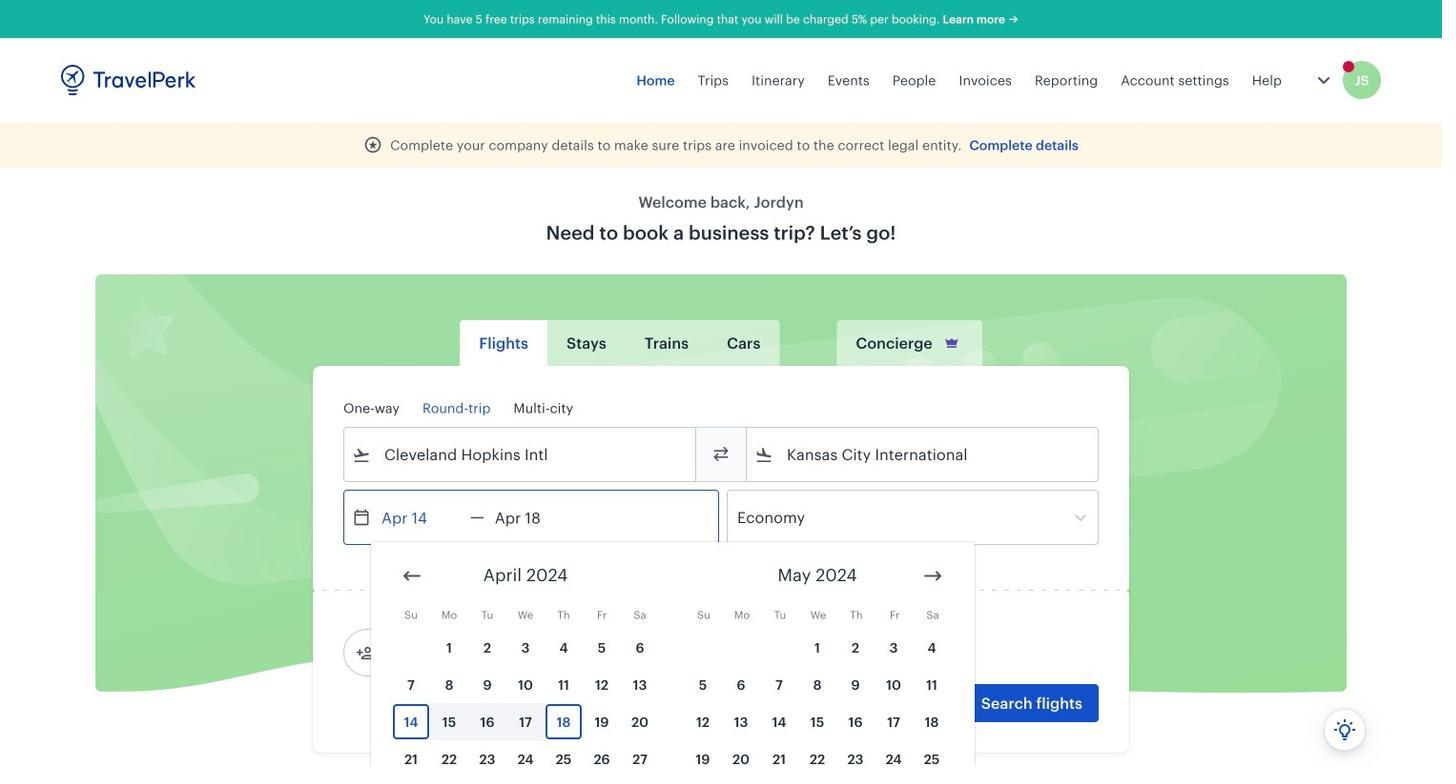 Task type: describe. For each thing, give the bounding box(es) containing it.
Depart text field
[[371, 491, 470, 545]]

move backward to switch to the previous month. image
[[401, 565, 424, 588]]

move forward to switch to the next month. image
[[922, 565, 944, 588]]

Add first traveler search field
[[375, 638, 573, 669]]



Task type: locate. For each thing, give the bounding box(es) containing it.
calendar application
[[371, 543, 1442, 767]]

From search field
[[371, 440, 671, 470]]

To search field
[[774, 440, 1073, 470]]

Return text field
[[484, 491, 584, 545]]



Task type: vqa. For each thing, say whether or not it's contained in the screenshot.
Return text field
yes



